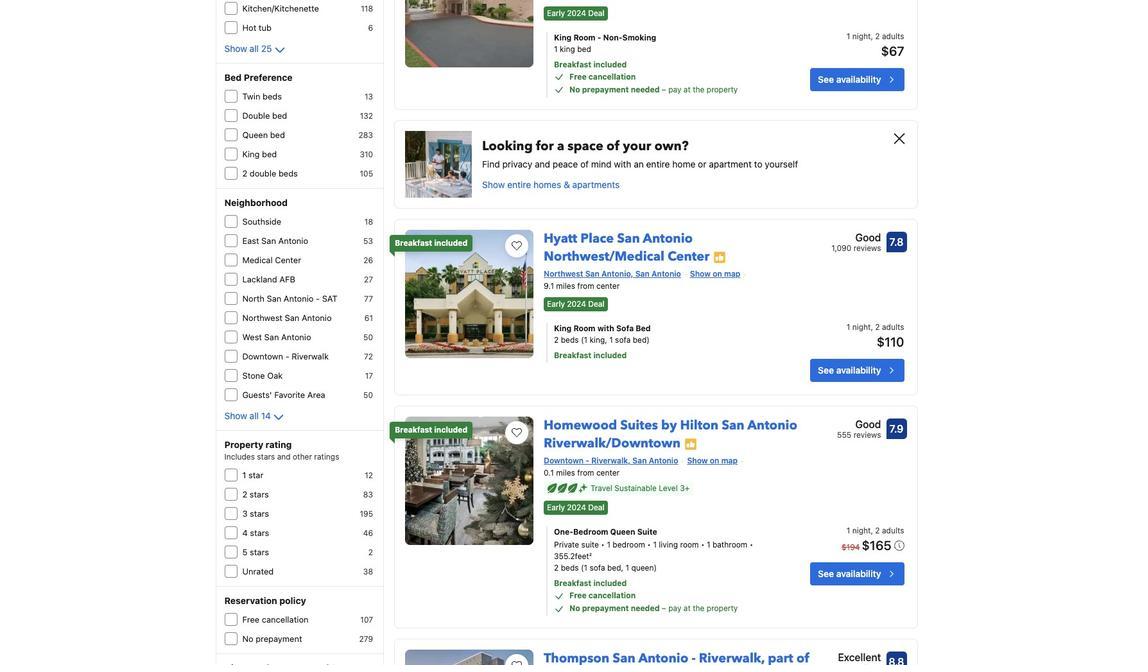 Task type: vqa. For each thing, say whether or not it's contained in the screenshot.
the Fly
no



Task type: describe. For each thing, give the bounding box(es) containing it.
107
[[360, 615, 373, 625]]

san up 9.1 miles from center
[[585, 269, 599, 279]]

reviews for center
[[854, 243, 881, 253]]

scored 7.9 element
[[886, 419, 907, 439]]

one-
[[554, 527, 573, 537]]

sofa
[[616, 324, 634, 333]]

apartments
[[572, 179, 620, 190]]

this property is part of our preferred partner program. it's committed to providing excellent service and good value. it'll pay us a higher commission if you make a booking. image
[[713, 251, 726, 264]]

looking for a space of your own? find privacy and peace of mind with an entire home or apartment to yourself
[[482, 137, 798, 170]]

days inn & suites by wyndham san antonio north/stone oak image
[[405, 0, 534, 67]]

home
[[672, 159, 696, 170]]

with inside king room with sofa bed 2 beds (1 king, 1 sofa bed) breakfast included
[[597, 324, 614, 333]]

homewood suites by hilton san antonio riverwalk/downtown
[[544, 417, 797, 452]]

good element for hyatt place san antonio northwest/medical center
[[831, 230, 881, 245]]

afb
[[280, 274, 295, 284]]

3 • from the left
[[701, 540, 705, 550]]

1 early 2024 deal from the top
[[547, 8, 604, 18]]

310
[[360, 150, 373, 159]]

north san antonio - sat
[[242, 293, 337, 304]]

adults for $110
[[882, 322, 904, 332]]

4 stars
[[242, 528, 269, 538]]

50 for area
[[363, 390, 373, 400]]

on for center
[[713, 269, 722, 279]]

5 stars
[[242, 547, 269, 557]]

- down west san antonio
[[285, 351, 289, 361]]

with inside looking for a space of your own? find privacy and peace of mind with an entire home or apartment to yourself
[[614, 159, 631, 170]]

61
[[365, 313, 373, 323]]

looking for a space of your own? image
[[405, 131, 472, 198]]

2 stars
[[242, 489, 269, 499]]

bedroom
[[613, 540, 645, 550]]

show all 25
[[224, 43, 272, 54]]

northwest/medical
[[544, 248, 664, 265]]

bed for double bed
[[272, 110, 287, 121]]

san right east
[[261, 236, 276, 246]]

all for 14
[[250, 410, 259, 421]]

$165
[[862, 538, 891, 553]]

other
[[293, 452, 312, 462]]

bed for queen bed
[[270, 130, 285, 140]]

included inside "private suite • 1 bedroom • 1 living room • 1 bathroom • 355.2feet² 2 beds (1 sofa bed, 1 queen) breakfast included"
[[593, 579, 627, 588]]

5
[[242, 547, 247, 557]]

tub
[[259, 22, 272, 33]]

deal for homewood
[[588, 503, 604, 513]]

homewood suites by hilton san antonio riverwalk/downtown link
[[544, 412, 797, 452]]

3 night from the top
[[852, 526, 871, 536]]

see for homewood suites by hilton san antonio riverwalk/downtown
[[818, 568, 834, 579]]

medical
[[242, 255, 273, 265]]

king room - non-smoking
[[554, 33, 656, 42]]

property
[[224, 439, 263, 450]]

show for show all 14 dropdown button
[[224, 410, 247, 421]]

, for $110
[[871, 322, 873, 332]]

san inside 'hyatt place san antonio northwest/medical center'
[[617, 230, 640, 247]]

reviews for antonio
[[854, 430, 881, 440]]

breakfast included for homewood
[[395, 425, 468, 435]]

san down the "lackland afb"
[[267, 293, 281, 304]]

free cancellation for breakfast
[[569, 72, 636, 82]]

– for bedroom
[[662, 604, 666, 613]]

0 horizontal spatial center
[[275, 255, 301, 265]]

3 stars
[[242, 508, 269, 519]]

1 inside king room with sofa bed 2 beds (1 king, 1 sofa bed) breakfast included
[[609, 335, 613, 345]]

355.2feet²
[[554, 552, 592, 561]]

show all 14
[[224, 410, 271, 421]]

pay for included
[[668, 85, 681, 94]]

the for private suite • 1 bedroom • 1 living room • 1 bathroom • 355.2feet² 2 beds (1 sofa bed, 1 queen) breakfast included
[[693, 604, 705, 613]]

no prepayment needed – pay at the property for included
[[569, 85, 738, 94]]

breakfast inside "private suite • 1 bedroom • 1 living room • 1 bathroom • 355.2feet² 2 beds (1 sofa bed, 1 queen) breakfast included"
[[554, 579, 591, 588]]

kitchen/kitchenette
[[242, 3, 319, 13]]

, for $67
[[871, 32, 873, 41]]

scored 7.8 element
[[886, 232, 907, 252]]

san up travel sustainable level 3+
[[633, 456, 647, 466]]

antonio inside homewood suites by hilton san antonio riverwalk/downtown
[[747, 417, 797, 434]]

- up 0.1 miles from center at the bottom
[[586, 456, 589, 466]]

availability for hyatt place san antonio northwest/medical center
[[836, 365, 881, 376]]

lackland afb
[[242, 274, 295, 284]]

stars for 5 stars
[[250, 547, 269, 557]]

center inside 'hyatt place san antonio northwest/medical center'
[[668, 248, 709, 265]]

sofa inside "private suite • 1 bedroom • 1 living room • 1 bathroom • 355.2feet² 2 beds (1 sofa bed, 1 queen) breakfast included"
[[590, 563, 605, 573]]

1 see from the top
[[818, 74, 834, 85]]

bed,
[[607, 563, 623, 573]]

miles for hyatt place san antonio northwest/medical center
[[556, 281, 575, 291]]

1 availability from the top
[[836, 74, 881, 85]]

13
[[365, 92, 373, 101]]

cancellation for bedroom
[[589, 591, 636, 601]]

195
[[360, 509, 373, 519]]

sustainable
[[615, 483, 657, 493]]

beds inside king room with sofa bed 2 beds (1 king, 1 sofa bed) breakfast included
[[561, 335, 579, 345]]

hilton
[[680, 417, 718, 434]]

1 • from the left
[[601, 540, 605, 550]]

king
[[560, 44, 575, 54]]

1 night , 2 adults
[[847, 526, 904, 536]]

stars inside property rating includes stars and other ratings
[[257, 452, 275, 462]]

for
[[536, 137, 554, 155]]

king inside king room with sofa bed 2 beds (1 king, 1 sofa bed) breakfast included
[[554, 324, 572, 333]]

travel sustainable level 3+
[[591, 483, 690, 493]]

beds inside "private suite • 1 bedroom • 1 living room • 1 bathroom • 355.2feet² 2 beds (1 sofa bed, 1 queen) breakfast included"
[[561, 563, 579, 573]]

3
[[242, 508, 248, 519]]

by
[[661, 417, 677, 434]]

private
[[554, 540, 579, 550]]

king room - non-smoking link
[[554, 32, 771, 44]]

4
[[242, 528, 248, 538]]

early for hyatt
[[547, 299, 565, 309]]

ratings
[[314, 452, 339, 462]]

one-bedroom queen suite link
[[554, 527, 771, 538]]

yourself
[[765, 159, 798, 170]]

find
[[482, 159, 500, 170]]

show all 14 button
[[224, 410, 286, 425]]

1 vertical spatial of
[[580, 159, 589, 170]]

17
[[365, 371, 373, 381]]

1 see availability link from the top
[[810, 68, 904, 91]]

0 vertical spatial queen
[[242, 130, 268, 140]]

1 horizontal spatial of
[[607, 137, 620, 155]]

map for antonio
[[721, 456, 738, 466]]

4 • from the left
[[750, 540, 753, 550]]

3 adults from the top
[[882, 526, 904, 536]]

see availability link for homewood suites by hilton san antonio riverwalk/downtown
[[810, 563, 904, 586]]

2 • from the left
[[647, 540, 651, 550]]

breakfast inside king room with sofa bed 2 beds (1 king, 1 sofa bed) breakfast included
[[554, 351, 591, 360]]

show for show all 25 dropdown button
[[224, 43, 247, 54]]

show for show entire homes & apartments button
[[482, 179, 505, 190]]

northwest for northwest san antonio, san antonio
[[544, 269, 583, 279]]

bed preference
[[224, 72, 293, 83]]

antonio inside 'hyatt place san antonio northwest/medical center'
[[643, 230, 693, 247]]

$194
[[842, 543, 860, 552]]

see availability for homewood suites by hilton san antonio riverwalk/downtown
[[818, 568, 881, 579]]

downtown for downtown - riverwalk, san antonio
[[544, 456, 584, 466]]

room for -
[[574, 33, 595, 42]]

1,090
[[831, 243, 851, 253]]

2 inside king room with sofa bed 2 beds (1 king, 1 sofa bed) breakfast included
[[554, 335, 559, 345]]

night for $110
[[852, 322, 871, 332]]

suite
[[581, 540, 599, 550]]

no for 1 king bed breakfast included
[[569, 85, 580, 94]]

bed inside 1 king bed breakfast included
[[577, 44, 591, 54]]

1 horizontal spatial queen
[[610, 527, 635, 537]]

no prepayment needed – pay at the property for bedroom
[[569, 604, 738, 613]]

early for homewood
[[547, 503, 565, 513]]

show on map for hilton
[[687, 456, 738, 466]]

reservation policy
[[224, 595, 306, 606]]

homewood suites by hilton san antonio riverwalk/downtown image
[[405, 417, 534, 545]]

king for king bed
[[242, 149, 260, 159]]

adults for $67
[[882, 32, 904, 41]]

(1 inside king room with sofa bed 2 beds (1 king, 1 sofa bed) breakfast included
[[581, 335, 587, 345]]

- inside 'king room - non-smoking' link
[[597, 33, 601, 42]]

1 deal from the top
[[588, 8, 604, 18]]

double
[[250, 168, 276, 178]]

homewood
[[544, 417, 617, 434]]

private suite • 1 bedroom • 1 living room • 1 bathroom • 355.2feet² 2 beds (1 sofa bed, 1 queen) breakfast included
[[554, 540, 753, 588]]

includes
[[224, 452, 255, 462]]

&
[[564, 179, 570, 190]]

a
[[557, 137, 564, 155]]

50 for antonio
[[363, 333, 373, 342]]

favorite
[[274, 390, 305, 400]]

2 vertical spatial prepayment
[[256, 634, 302, 644]]

1 king bed breakfast included
[[554, 44, 627, 69]]

property for private suite • 1 bedroom • 1 living room • 1 bathroom • 355.2feet² 2 beds (1 sofa bed, 1 queen) breakfast included
[[707, 604, 738, 613]]

reservation
[[224, 595, 277, 606]]

2 vertical spatial free cancellation
[[242, 614, 309, 625]]

riverwalk,
[[591, 456, 631, 466]]

early 2024 deal for hyatt
[[547, 299, 604, 309]]

riverwalk/downtown
[[544, 435, 680, 452]]

beds right double
[[279, 168, 298, 178]]

san down the north san antonio - sat
[[285, 313, 299, 323]]

no prepayment
[[242, 634, 302, 644]]

room
[[680, 540, 699, 550]]

twin beds
[[242, 91, 282, 101]]

excellent link
[[833, 645, 907, 665]]

1 early from the top
[[547, 8, 565, 18]]

1 inside 1 night , 2 adults $110
[[847, 322, 850, 332]]

72
[[364, 352, 373, 361]]

beds down preference
[[263, 91, 282, 101]]

north
[[242, 293, 264, 304]]

policy
[[279, 595, 306, 606]]

breakfast included for hyatt
[[395, 238, 468, 248]]



Task type: locate. For each thing, give the bounding box(es) containing it.
2 inside 1 night , 2 adults $67
[[875, 32, 880, 41]]

2 no prepayment needed – pay at the property from the top
[[569, 604, 738, 613]]

adults up $110
[[882, 322, 904, 332]]

2 see availability from the top
[[818, 365, 881, 376]]

queen)
[[631, 563, 657, 573]]

reviews inside good 1,090 reviews
[[854, 243, 881, 253]]

283
[[359, 130, 373, 140]]

1 horizontal spatial northwest
[[544, 269, 583, 279]]

0 vertical spatial property
[[707, 85, 738, 94]]

0 vertical spatial needed
[[631, 85, 660, 94]]

at down "private suite • 1 bedroom • 1 living room • 1 bathroom • 355.2feet² 2 beds (1 sofa bed, 1 queen) breakfast included"
[[684, 604, 691, 613]]

1 breakfast included from the top
[[395, 238, 468, 248]]

prepayment for private suite • 1 bedroom • 1 living room • 1 bathroom • 355.2feet² 2 beds (1 sofa bed, 1 queen) breakfast included
[[582, 604, 629, 613]]

1 vertical spatial no
[[569, 604, 580, 613]]

3 early 2024 deal from the top
[[547, 503, 604, 513]]

of up mind
[[607, 137, 620, 155]]

good right 555
[[855, 419, 881, 430]]

reviews right 555
[[854, 430, 881, 440]]

from for hyatt
[[577, 281, 594, 291]]

area
[[307, 390, 325, 400]]

reviews inside good 555 reviews
[[854, 430, 881, 440]]

0 vertical spatial bed
[[224, 72, 242, 83]]

hot tub
[[242, 22, 272, 33]]

availability
[[836, 74, 881, 85], [836, 365, 881, 376], [836, 568, 881, 579]]

3 2024 from the top
[[567, 503, 586, 513]]

0 vertical spatial on
[[713, 269, 722, 279]]

1 night , 2 adults $110
[[847, 322, 904, 349]]

0 horizontal spatial of
[[580, 159, 589, 170]]

deal down 9.1 miles from center
[[588, 299, 604, 309]]

property for 1 king bed breakfast included
[[707, 85, 738, 94]]

northwest for northwest san antonio
[[242, 313, 282, 323]]

0 vertical spatial night
[[852, 32, 871, 41]]

bed down show all 25
[[224, 72, 242, 83]]

at down 'king room - non-smoking' link
[[684, 85, 691, 94]]

18
[[365, 217, 373, 227]]

0 vertical spatial room
[[574, 33, 595, 42]]

show entire homes & apartments button
[[482, 179, 620, 191]]

2 inside "private suite • 1 bedroom • 1 living room • 1 bathroom • 355.2feet² 2 beds (1 sofa bed, 1 queen) breakfast included"
[[554, 563, 559, 573]]

2 vertical spatial 2024
[[567, 503, 586, 513]]

1 at from the top
[[684, 85, 691, 94]]

1 good from the top
[[855, 232, 881, 243]]

no down 1 king bed breakfast included
[[569, 85, 580, 94]]

early 2024 deal for homewood
[[547, 503, 604, 513]]

room inside king room with sofa bed 2 beds (1 king, 1 sofa bed) breakfast included
[[574, 324, 595, 333]]

room up king,
[[574, 324, 595, 333]]

stars for 4 stars
[[250, 528, 269, 538]]

room
[[574, 33, 595, 42], [574, 324, 595, 333]]

1 vertical spatial king
[[242, 149, 260, 159]]

1 no prepayment needed – pay at the property from the top
[[569, 85, 738, 94]]

west san antonio
[[242, 332, 311, 342]]

show on map down 'hilton'
[[687, 456, 738, 466]]

good element for homewood suites by hilton san antonio riverwalk/downtown
[[837, 417, 881, 432]]

0 horizontal spatial entire
[[507, 179, 531, 190]]

downtown - riverwalk
[[242, 351, 329, 361]]

stars down rating
[[257, 452, 275, 462]]

2 reviews from the top
[[854, 430, 881, 440]]

on down 'hilton'
[[710, 456, 719, 466]]

scored 8.8 element
[[886, 652, 907, 665]]

queen up bedroom at the right bottom of the page
[[610, 527, 635, 537]]

king up double
[[242, 149, 260, 159]]

0 horizontal spatial downtown
[[242, 351, 283, 361]]

1 vertical spatial miles
[[556, 468, 575, 478]]

free cancellation down bed,
[[569, 591, 636, 601]]

1 all from the top
[[250, 43, 259, 54]]

2 needed from the top
[[631, 604, 660, 613]]

guests' favorite area
[[242, 390, 325, 400]]

1 room from the top
[[574, 33, 595, 42]]

1 needed from the top
[[631, 85, 660, 94]]

center for place
[[596, 281, 620, 291]]

deal down travel
[[588, 503, 604, 513]]

1 vertical spatial at
[[684, 604, 691, 613]]

king inside 'king room - non-smoking' link
[[554, 33, 572, 42]]

0 vertical spatial of
[[607, 137, 620, 155]]

early 2024 deal up king
[[547, 8, 604, 18]]

adults up $165
[[882, 526, 904, 536]]

1 vertical spatial deal
[[588, 299, 604, 309]]

0 vertical spatial prepayment
[[582, 85, 629, 94]]

1 vertical spatial 2024
[[567, 299, 586, 309]]

adults inside 1 night , 2 adults $110
[[882, 322, 904, 332]]

12
[[365, 471, 373, 480]]

san inside homewood suites by hilton san antonio riverwalk/downtown
[[722, 417, 744, 434]]

1 see availability from the top
[[818, 74, 881, 85]]

northwest down north at top
[[242, 313, 282, 323]]

deal up king room - non-smoking
[[588, 8, 604, 18]]

good for hyatt place san antonio northwest/medical center
[[855, 232, 881, 243]]

1 adults from the top
[[882, 32, 904, 41]]

oak
[[267, 370, 283, 381]]

118
[[361, 4, 373, 13]]

1 vertical spatial see availability link
[[810, 359, 904, 382]]

1 center from the top
[[596, 281, 620, 291]]

$110
[[877, 335, 904, 349]]

1 property from the top
[[707, 85, 738, 94]]

twin
[[242, 91, 260, 101]]

at for private suite • 1 bedroom • 1 living room • 1 bathroom • 355.2feet² 2 beds (1 sofa bed, 1 queen) breakfast included
[[684, 604, 691, 613]]

this property is part of our preferred partner program. it's committed to providing excellent service and good value. it'll pay us a higher commission if you make a booking. image
[[713, 251, 726, 264], [684, 438, 697, 451], [684, 438, 697, 451]]

this property is part of our preferred partner program. it's committed to providing excellent service and good value. it'll pay us a higher commission if you make a booking. image for hilton
[[684, 438, 697, 451]]

1 vertical spatial free cancellation
[[569, 591, 636, 601]]

san right antonio,
[[635, 269, 650, 279]]

and inside property rating includes stars and other ratings
[[277, 452, 291, 462]]

1 2024 from the top
[[567, 8, 586, 18]]

2 room from the top
[[574, 324, 595, 333]]

reviews right 1,090
[[854, 243, 881, 253]]

1 vertical spatial queen
[[610, 527, 635, 537]]

san right 'hilton'
[[722, 417, 744, 434]]

queen bed
[[242, 130, 285, 140]]

0 vertical spatial all
[[250, 43, 259, 54]]

1 vertical spatial needed
[[631, 604, 660, 613]]

pay
[[668, 85, 681, 94], [668, 604, 681, 613]]

2 good from the top
[[855, 419, 881, 430]]

3 see availability link from the top
[[810, 563, 904, 586]]

bed up the 2 double beds
[[262, 149, 277, 159]]

2024 up the one-
[[567, 503, 586, 513]]

0 horizontal spatial northwest
[[242, 313, 282, 323]]

2 miles from the top
[[556, 468, 575, 478]]

bed)
[[633, 335, 650, 345]]

free for 1 king bed breakfast included
[[569, 72, 587, 82]]

bed inside king room with sofa bed 2 beds (1 king, 1 sofa bed) breakfast included
[[636, 324, 651, 333]]

room up 1 king bed breakfast included
[[574, 33, 595, 42]]

san
[[617, 230, 640, 247], [261, 236, 276, 246], [585, 269, 599, 279], [635, 269, 650, 279], [267, 293, 281, 304], [285, 313, 299, 323], [264, 332, 279, 342], [722, 417, 744, 434], [633, 456, 647, 466]]

entire right an
[[646, 159, 670, 170]]

1 vertical spatial with
[[597, 324, 614, 333]]

from for homewood
[[577, 468, 594, 478]]

see availability link down $194 at the bottom right of page
[[810, 563, 904, 586]]

2 adults from the top
[[882, 322, 904, 332]]

availability for homewood suites by hilton san antonio riverwalk/downtown
[[836, 568, 881, 579]]

7.9
[[890, 423, 903, 435]]

prepayment for 1 king bed breakfast included
[[582, 85, 629, 94]]

2 50 from the top
[[363, 390, 373, 400]]

early down "9.1"
[[547, 299, 565, 309]]

needed
[[631, 85, 660, 94], [631, 604, 660, 613]]

see availability for hyatt place san antonio northwest/medical center
[[818, 365, 881, 376]]

prepayment down 1 king bed breakfast included
[[582, 85, 629, 94]]

1 from from the top
[[577, 281, 594, 291]]

excellent element
[[838, 650, 881, 665]]

hot
[[242, 22, 256, 33]]

entire down privacy
[[507, 179, 531, 190]]

early 2024 deal down 9.1 miles from center
[[547, 299, 604, 309]]

preference
[[244, 72, 293, 83]]

9.1
[[544, 281, 554, 291]]

looking
[[482, 137, 533, 155]]

2 vertical spatial early
[[547, 503, 565, 513]]

0 horizontal spatial queen
[[242, 130, 268, 140]]

1 vertical spatial see availability
[[818, 365, 881, 376]]

(1 inside "private suite • 1 bedroom • 1 living room • 1 bathroom • 355.2feet² 2 beds (1 sofa bed, 1 queen) breakfast included"
[[581, 563, 587, 573]]

3 see from the top
[[818, 568, 834, 579]]

2 from from the top
[[577, 468, 594, 478]]

all left 25 at left
[[250, 43, 259, 54]]

cancellation for included
[[589, 72, 636, 82]]

beds down "355.2feet²"
[[561, 563, 579, 573]]

1 vertical spatial (1
[[581, 563, 587, 573]]

star
[[248, 470, 263, 480]]

all for 25
[[250, 43, 259, 54]]

sofa inside king room with sofa bed 2 beds (1 king, 1 sofa bed) breakfast included
[[615, 335, 631, 345]]

1 vertical spatial all
[[250, 410, 259, 421]]

see availability down 1 night , 2 adults $67
[[818, 74, 881, 85]]

(1 left king,
[[581, 335, 587, 345]]

1 night from the top
[[852, 32, 871, 41]]

0 horizontal spatial and
[[277, 452, 291, 462]]

14
[[261, 410, 271, 421]]

level
[[659, 483, 678, 493]]

cancellation down 1 king bed breakfast included
[[589, 72, 636, 82]]

with
[[614, 159, 631, 170], [597, 324, 614, 333]]

1 horizontal spatial downtown
[[544, 456, 584, 466]]

reviews
[[854, 243, 881, 253], [854, 430, 881, 440]]

0 horizontal spatial sofa
[[590, 563, 605, 573]]

2 2024 from the top
[[567, 299, 586, 309]]

1 vertical spatial see
[[818, 365, 834, 376]]

needed for bedroom
[[631, 604, 660, 613]]

2 vertical spatial see
[[818, 568, 834, 579]]

1 vertical spatial and
[[277, 452, 291, 462]]

suite
[[637, 527, 657, 537]]

3 deal from the top
[[588, 503, 604, 513]]

2 vertical spatial night
[[852, 526, 871, 536]]

2024 for homewood
[[567, 503, 586, 513]]

good for homewood suites by hilton san antonio riverwalk/downtown
[[855, 419, 881, 430]]

0 vertical spatial pay
[[668, 85, 681, 94]]

double
[[242, 110, 270, 121]]

free cancellation for 1
[[569, 591, 636, 601]]

no prepayment needed – pay at the property down 'king room - non-smoking' link
[[569, 85, 738, 94]]

included inside king room with sofa bed 2 beds (1 king, 1 sofa bed) breakfast included
[[593, 351, 627, 360]]

1 horizontal spatial entire
[[646, 159, 670, 170]]

of left mind
[[580, 159, 589, 170]]

cancellation down policy
[[262, 614, 309, 625]]

see availability link
[[810, 68, 904, 91], [810, 359, 904, 382], [810, 563, 904, 586]]

queen down the double
[[242, 130, 268, 140]]

50 down 17
[[363, 390, 373, 400]]

the down 'king room - non-smoking' link
[[693, 85, 705, 94]]

1 vertical spatial night
[[852, 322, 871, 332]]

2 see availability link from the top
[[810, 359, 904, 382]]

and down for
[[535, 159, 550, 170]]

beds left king,
[[561, 335, 579, 345]]

needed for included
[[631, 85, 660, 94]]

this property is part of our preferred partner program. it's committed to providing excellent service and good value. it'll pay us a higher commission if you make a booking. image for antonio
[[713, 251, 726, 264]]

0 vertical spatial with
[[614, 159, 631, 170]]

sofa left bed,
[[590, 563, 605, 573]]

2 inside 1 night , 2 adults $110
[[875, 322, 880, 332]]

free for private suite • 1 bedroom • 1 living room • 1 bathroom • 355.2feet² 2 beds (1 sofa bed, 1 queen) breakfast included
[[569, 591, 587, 601]]

at for 1 king bed breakfast included
[[684, 85, 691, 94]]

2 vertical spatial availability
[[836, 568, 881, 579]]

see
[[818, 74, 834, 85], [818, 365, 834, 376], [818, 568, 834, 579]]

from
[[577, 281, 594, 291], [577, 468, 594, 478]]

2 the from the top
[[693, 604, 705, 613]]

• right room
[[701, 540, 705, 550]]

1 vertical spatial center
[[596, 468, 620, 478]]

0 vertical spatial at
[[684, 85, 691, 94]]

early 2024 deal up the one-
[[547, 503, 604, 513]]

east
[[242, 236, 259, 246]]

26
[[363, 256, 373, 265]]

1 vertical spatial room
[[574, 324, 595, 333]]

1 vertical spatial from
[[577, 468, 594, 478]]

king down 9.1 miles from center
[[554, 324, 572, 333]]

on for antonio
[[710, 456, 719, 466]]

on down this property is part of our preferred partner program. it's committed to providing excellent service and good value. it'll pay us a higher commission if you make a booking. image
[[713, 269, 722, 279]]

2 (1 from the top
[[581, 563, 587, 573]]

show on map for antonio
[[690, 269, 740, 279]]

san right west
[[264, 332, 279, 342]]

1 vertical spatial availability
[[836, 365, 881, 376]]

stone oak
[[242, 370, 283, 381]]

miles for homewood suites by hilton san antonio riverwalk/downtown
[[556, 468, 575, 478]]

1 horizontal spatial and
[[535, 159, 550, 170]]

pay for bedroom
[[668, 604, 681, 613]]

king up king
[[554, 33, 572, 42]]

good left 7.8
[[855, 232, 881, 243]]

prepayment down bed,
[[582, 604, 629, 613]]

guests'
[[242, 390, 272, 400]]

smoking
[[622, 33, 656, 42]]

west
[[242, 332, 262, 342]]

2 vertical spatial deal
[[588, 503, 604, 513]]

see availability down 1 night , 2 adults $110
[[818, 365, 881, 376]]

2 night from the top
[[852, 322, 871, 332]]

room for with
[[574, 324, 595, 333]]

see availability link for hyatt place san antonio northwest/medical center
[[810, 359, 904, 382]]

3 early from the top
[[547, 503, 565, 513]]

night inside 1 night , 2 adults $110
[[852, 322, 871, 332]]

1 horizontal spatial center
[[668, 248, 709, 265]]

see availability down $194 at the bottom right of page
[[818, 568, 881, 579]]

from up travel
[[577, 468, 594, 478]]

center left this property is part of our preferred partner program. it's committed to providing excellent service and good value. it'll pay us a higher commission if you make a booking. image
[[668, 248, 709, 265]]

entire inside looking for a space of your own? find privacy and peace of mind with an entire home or apartment to yourself
[[646, 159, 670, 170]]

2 at from the top
[[684, 604, 691, 613]]

non-
[[603, 33, 622, 42]]

peace
[[553, 159, 578, 170]]

stars for 3 stars
[[250, 508, 269, 519]]

$67
[[881, 44, 904, 58]]

2 early 2024 deal from the top
[[547, 299, 604, 309]]

san up the northwest/medical
[[617, 230, 640, 247]]

from down northwest san antonio, san antonio
[[577, 281, 594, 291]]

apartment
[[709, 159, 752, 170]]

the down "private suite • 1 bedroom • 1 living room • 1 bathroom • 355.2feet² 2 beds (1 sofa bed, 1 queen) breakfast included"
[[693, 604, 705, 613]]

1 vertical spatial free
[[569, 591, 587, 601]]

0 vertical spatial cancellation
[[589, 72, 636, 82]]

– down 'king room - non-smoking' link
[[662, 85, 666, 94]]

• down suite
[[647, 540, 651, 550]]

bed up bed)
[[636, 324, 651, 333]]

0 vertical spatial availability
[[836, 74, 881, 85]]

, inside 1 night , 2 adults $67
[[871, 32, 873, 41]]

2 see from the top
[[818, 365, 834, 376]]

1 vertical spatial sofa
[[590, 563, 605, 573]]

center up afb
[[275, 255, 301, 265]]

2 vertical spatial no
[[242, 634, 253, 644]]

2 vertical spatial cancellation
[[262, 614, 309, 625]]

2 breakfast included from the top
[[395, 425, 468, 435]]

1 night , 2 adults $67
[[847, 32, 904, 58]]

antonio
[[643, 230, 693, 247], [278, 236, 308, 246], [652, 269, 681, 279], [284, 293, 314, 304], [302, 313, 332, 323], [281, 332, 311, 342], [747, 417, 797, 434], [649, 456, 678, 466]]

king,
[[590, 335, 607, 345]]

2 deal from the top
[[588, 299, 604, 309]]

53
[[363, 236, 373, 246]]

0 vertical spatial early
[[547, 8, 565, 18]]

0 vertical spatial no prepayment needed – pay at the property
[[569, 85, 738, 94]]

stars right 5
[[250, 547, 269, 557]]

miles
[[556, 281, 575, 291], [556, 468, 575, 478]]

stars for 2 stars
[[250, 489, 269, 499]]

27
[[364, 275, 373, 284]]

1 vertical spatial breakfast included
[[395, 425, 468, 435]]

riverwalk
[[292, 351, 329, 361]]

needed down smoking
[[631, 85, 660, 94]]

and down rating
[[277, 452, 291, 462]]

king
[[554, 33, 572, 42], [242, 149, 260, 159], [554, 324, 572, 333]]

1 vertical spatial good element
[[837, 417, 881, 432]]

stars right 3
[[250, 508, 269, 519]]

0.1 miles from center
[[544, 468, 620, 478]]

downtown - riverwalk, san antonio
[[544, 456, 678, 466]]

2 double beds
[[242, 168, 298, 178]]

your
[[623, 137, 651, 155]]

the for 1 king bed breakfast included
[[693, 85, 705, 94]]

0 vertical spatial good
[[855, 232, 881, 243]]

0 horizontal spatial bed
[[224, 72, 242, 83]]

50 up '72'
[[363, 333, 373, 342]]

northwest san antonio
[[242, 313, 332, 323]]

555
[[837, 430, 851, 440]]

0 vertical spatial northwest
[[544, 269, 583, 279]]

1 vertical spatial northwest
[[242, 313, 282, 323]]

0 vertical spatial show on map
[[690, 269, 740, 279]]

1 – from the top
[[662, 85, 666, 94]]

1 vertical spatial cancellation
[[589, 591, 636, 601]]

good element left the 7.9
[[837, 417, 881, 432]]

0 vertical spatial king
[[554, 33, 572, 42]]

stars down star
[[250, 489, 269, 499]]

0 vertical spatial sofa
[[615, 335, 631, 345]]

2 vertical spatial early 2024 deal
[[547, 503, 604, 513]]

2024 for hyatt
[[567, 299, 586, 309]]

2024 down 9.1 miles from center
[[567, 299, 586, 309]]

1 miles from the top
[[556, 281, 575, 291]]

pay down 'king room - non-smoking' link
[[668, 85, 681, 94]]

0 vertical spatial free
[[569, 72, 587, 82]]

queen
[[242, 130, 268, 140], [610, 527, 635, 537]]

southside
[[242, 216, 281, 227]]

hyatt place san antonio northwest/medical center image
[[405, 230, 534, 358]]

, inside 1 night , 2 adults $110
[[871, 322, 873, 332]]

no down "355.2feet²"
[[569, 604, 580, 613]]

center for suites
[[596, 468, 620, 478]]

bed down double bed
[[270, 130, 285, 140]]

center
[[596, 281, 620, 291], [596, 468, 620, 478]]

night for $67
[[852, 32, 871, 41]]

2 vertical spatial king
[[554, 324, 572, 333]]

0 vertical spatial breakfast included
[[395, 238, 468, 248]]

2 early from the top
[[547, 299, 565, 309]]

2 pay from the top
[[668, 604, 681, 613]]

adults inside 1 night , 2 adults $67
[[882, 32, 904, 41]]

neighborhood
[[224, 197, 288, 208]]

downtown up 'stone oak'
[[242, 351, 283, 361]]

see for hyatt place san antonio northwest/medical center
[[818, 365, 834, 376]]

excellent
[[838, 652, 881, 663]]

antonio,
[[602, 269, 633, 279]]

1 inside 1 night , 2 adults $67
[[847, 32, 850, 41]]

beds
[[263, 91, 282, 101], [279, 168, 298, 178], [561, 335, 579, 345], [561, 563, 579, 573]]

1 vertical spatial good
[[855, 419, 881, 430]]

2 availability from the top
[[836, 365, 881, 376]]

1 vertical spatial no prepayment needed – pay at the property
[[569, 604, 738, 613]]

3 availability from the top
[[836, 568, 881, 579]]

1 vertical spatial –
[[662, 604, 666, 613]]

– down "private suite • 1 bedroom • 1 living room • 1 bathroom • 355.2feet² 2 beds (1 sofa bed, 1 queen) breakfast included"
[[662, 604, 666, 613]]

cancellation down bed,
[[589, 591, 636, 601]]

25
[[261, 43, 272, 54]]

bed
[[577, 44, 591, 54], [272, 110, 287, 121], [270, 130, 285, 140], [262, 149, 277, 159]]

king room with sofa bed 2 beds (1 king, 1 sofa bed) breakfast included
[[554, 324, 651, 360]]

1 star
[[242, 470, 263, 480]]

adults up $67 in the top right of the page
[[882, 32, 904, 41]]

2 vertical spatial free
[[242, 614, 260, 625]]

1 vertical spatial property
[[707, 604, 738, 613]]

2024
[[567, 8, 586, 18], [567, 299, 586, 309], [567, 503, 586, 513]]

0 vertical spatial downtown
[[242, 351, 283, 361]]

2 vertical spatial adults
[[882, 526, 904, 536]]

good inside good 1,090 reviews
[[855, 232, 881, 243]]

bedroom
[[573, 527, 608, 537]]

0 vertical spatial miles
[[556, 281, 575, 291]]

1 pay from the top
[[668, 85, 681, 94]]

downtown for downtown - riverwalk
[[242, 351, 283, 361]]

at
[[684, 85, 691, 94], [684, 604, 691, 613]]

2 vertical spatial see availability
[[818, 568, 881, 579]]

early up king
[[547, 8, 565, 18]]

king for king room - non-smoking
[[554, 33, 572, 42]]

early up the one-
[[547, 503, 565, 513]]

2 property from the top
[[707, 604, 738, 613]]

entire inside show entire homes & apartments button
[[507, 179, 531, 190]]

miles right 0.1
[[556, 468, 575, 478]]

1 vertical spatial bed
[[636, 324, 651, 333]]

0 vertical spatial see
[[818, 74, 834, 85]]

show inside button
[[482, 179, 505, 190]]

132
[[360, 111, 373, 121]]

breakfast inside 1 king bed breakfast included
[[554, 60, 591, 69]]

50
[[363, 333, 373, 342], [363, 390, 373, 400]]

good inside good 555 reviews
[[855, 419, 881, 430]]

- left sat
[[316, 293, 320, 304]]

see availability
[[818, 74, 881, 85], [818, 365, 881, 376], [818, 568, 881, 579]]

northwest san antonio, san antonio
[[544, 269, 681, 279]]

2 all from the top
[[250, 410, 259, 421]]

2 , from the top
[[871, 322, 873, 332]]

0 vertical spatial reviews
[[854, 243, 881, 253]]

0 vertical spatial early 2024 deal
[[547, 8, 604, 18]]

night
[[852, 32, 871, 41], [852, 322, 871, 332], [852, 526, 871, 536]]

no for private suite • 1 bedroom • 1 living room • 1 bathroom • 355.2feet² 2 beds (1 sofa bed, 1 queen) breakfast included
[[569, 604, 580, 613]]

1 inside 1 king bed breakfast included
[[554, 44, 558, 54]]

1 vertical spatial reviews
[[854, 430, 881, 440]]

homes
[[533, 179, 561, 190]]

included inside 1 king bed breakfast included
[[593, 60, 627, 69]]

1 vertical spatial show on map
[[687, 456, 738, 466]]

2 center from the top
[[596, 468, 620, 478]]

good 555 reviews
[[837, 419, 881, 440]]

night inside 1 night , 2 adults $67
[[852, 32, 871, 41]]

1 reviews from the top
[[854, 243, 881, 253]]

0 vertical spatial 2024
[[567, 8, 586, 18]]

free down the reservation
[[242, 614, 260, 625]]

show entire homes & apartments
[[482, 179, 620, 190]]

map for center
[[724, 269, 740, 279]]

center down northwest san antonio, san antonio
[[596, 281, 620, 291]]

0 vertical spatial adults
[[882, 32, 904, 41]]

center down riverwalk,
[[596, 468, 620, 478]]

needed down queen)
[[631, 604, 660, 613]]

– for included
[[662, 85, 666, 94]]

0 vertical spatial good element
[[831, 230, 881, 245]]

no down the reservation
[[242, 634, 253, 644]]

and inside looking for a space of your own? find privacy and peace of mind with an entire home or apartment to yourself
[[535, 159, 550, 170]]

1 the from the top
[[693, 85, 705, 94]]

3 see availability from the top
[[818, 568, 881, 579]]

0 vertical spatial (1
[[581, 335, 587, 345]]

1 , from the top
[[871, 32, 873, 41]]

1 (1 from the top
[[581, 335, 587, 345]]

2 – from the top
[[662, 604, 666, 613]]

1 50 from the top
[[363, 333, 373, 342]]

• right suite
[[601, 540, 605, 550]]

- left "non-"
[[597, 33, 601, 42]]

prepayment down reservation policy
[[256, 634, 302, 644]]

bed for king bed
[[262, 149, 277, 159]]

sofa
[[615, 335, 631, 345], [590, 563, 605, 573]]

0 vertical spatial free cancellation
[[569, 72, 636, 82]]

sofa down sofa
[[615, 335, 631, 345]]

3 , from the top
[[871, 526, 873, 536]]

no prepayment needed – pay at the property
[[569, 85, 738, 94], [569, 604, 738, 613]]

1 vertical spatial map
[[721, 456, 738, 466]]

good element
[[831, 230, 881, 245], [837, 417, 881, 432]]

deal for hyatt
[[588, 299, 604, 309]]

of
[[607, 137, 620, 155], [580, 159, 589, 170]]



